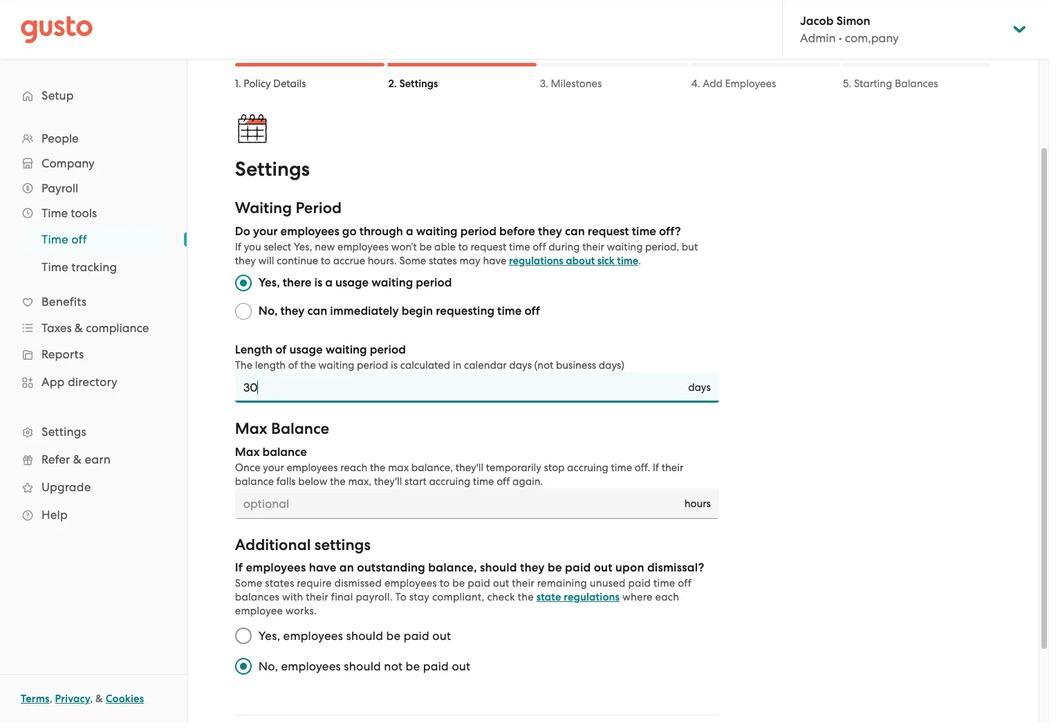 Task type: vqa. For each thing, say whether or not it's contained in the screenshot.
1 cell
no



Task type: describe. For each thing, give the bounding box(es) containing it.
refer & earn link
[[14, 447, 173, 472]]

no, for no, employees should not be paid out
[[259, 659, 278, 673]]

refer & earn
[[42, 453, 111, 466]]

benefits
[[42, 295, 87, 309]]

& for earn
[[73, 453, 82, 466]]

during
[[549, 241, 580, 253]]

time for time tracking
[[42, 260, 68, 274]]

stop
[[544, 462, 565, 474]]

stay
[[409, 591, 430, 603]]

if for if employees have an outstanding balance, should they be paid out upon dismissal?
[[235, 561, 243, 575]]

privacy link
[[55, 693, 90, 705]]

dismissed
[[335, 577, 382, 590]]

balances
[[235, 591, 280, 603]]

company button
[[14, 151, 173, 176]]

check
[[487, 591, 515, 603]]

milestones
[[551, 78, 602, 90]]

waiting
[[235, 199, 292, 217]]

0 horizontal spatial can
[[308, 304, 328, 318]]

time left off.
[[611, 462, 633, 474]]

some for some states require dismissed employees to be paid out their remaining unused paid time off balances with their final payroll. to stay compliant, check the
[[235, 577, 263, 590]]

waiting inside if you select yes, new employees won't be able to request time off during their waiting period, but they will continue to accrue hours.
[[607, 241, 643, 253]]

period down no, they can immediately begin requesting time off
[[370, 343, 406, 357]]

with
[[282, 591, 303, 603]]

some for some states may have regulations about sick time .
[[400, 255, 426, 267]]

0 horizontal spatial of
[[276, 343, 287, 357]]

regulations about sick time link
[[509, 255, 639, 267]]

•
[[839, 31, 843, 45]]

payroll
[[42, 181, 78, 195]]

setup link
[[14, 83, 173, 108]]

people
[[42, 131, 79, 145]]

1 horizontal spatial have
[[483, 255, 507, 267]]

app directory link
[[14, 370, 173, 394]]

setup
[[42, 89, 74, 102]]

won't
[[392, 241, 417, 253]]

& for compliance
[[75, 321, 83, 335]]

1 horizontal spatial regulations
[[564, 591, 620, 603]]

employees inside max balance once your employees reach the max balance, they'll temporarily stop accruing time off. if their balance falls below the max, they'll start accruing time off again.
[[287, 462, 338, 474]]

starting balances
[[855, 78, 939, 90]]

length
[[235, 343, 273, 357]]

max
[[388, 462, 409, 474]]

no, employees should not be paid out
[[259, 659, 471, 673]]

new
[[315, 241, 335, 253]]

days inside length of usage waiting period the length of the waiting period is calculated in calendar days (not business days)
[[510, 359, 532, 372]]

max for max balance
[[235, 419, 268, 438]]

continue
[[277, 255, 318, 267]]

be right not
[[406, 659, 420, 673]]

the
[[235, 359, 253, 372]]

is inside length of usage waiting period the length of the waiting period is calculated in calendar days (not business days)
[[391, 359, 398, 372]]

time tools button
[[14, 201, 173, 226]]

help
[[42, 508, 68, 522]]

additional
[[235, 536, 311, 554]]

select
[[264, 241, 291, 253]]

your inside max balance once your employees reach the max balance, they'll temporarily stop accruing time off. if their balance falls below the max, they'll start accruing time off again.
[[263, 462, 284, 474]]

starting
[[855, 78, 893, 90]]

time right requesting
[[498, 304, 522, 318]]

off.
[[635, 462, 651, 474]]

people button
[[14, 126, 173, 151]]

outstanding
[[357, 561, 426, 575]]

be up the remaining on the right of the page
[[548, 561, 562, 575]]

time right sick
[[617, 255, 639, 267]]

do
[[235, 224, 251, 239]]

immediately
[[330, 304, 399, 318]]

1 horizontal spatial a
[[406, 224, 414, 239]]

time tools
[[42, 206, 97, 220]]

waiting period
[[235, 199, 342, 217]]

the inside some states require dismissed employees to be paid out their remaining unused paid time off balances with their final payroll. to stay compliant, check the
[[518, 591, 534, 603]]

to inside some states require dismissed employees to be paid out their remaining unused paid time off balances with their final payroll. to stay compliant, check the
[[440, 577, 450, 590]]

additional settings
[[235, 536, 371, 554]]

they inside if you select yes, new employees won't be able to request time off during their waiting period, but they will continue to accrue hours.
[[235, 255, 256, 267]]

max,
[[348, 475, 372, 488]]

earn
[[85, 453, 111, 466]]

their inside max balance once your employees reach the max balance, they'll temporarily stop accruing time off. if their balance falls below the max, they'll start accruing time off again.
[[662, 462, 684, 474]]

where each employee works.
[[235, 591, 680, 617]]

the down reach
[[330, 475, 346, 488]]

0 horizontal spatial to
[[321, 255, 331, 267]]

upgrade
[[42, 480, 91, 494]]

0 vertical spatial they'll
[[456, 462, 484, 474]]

1 vertical spatial balance
[[235, 475, 274, 488]]

time for time tools
[[42, 206, 68, 220]]

their down require
[[306, 591, 329, 603]]

do your employees go through a waiting period before they can request time off?
[[235, 224, 681, 239]]

but
[[682, 241, 698, 253]]

there
[[283, 275, 312, 290]]

taxes & compliance button
[[14, 316, 173, 340]]

no, for no, they can immediately begin requesting time off
[[259, 304, 278, 318]]

terms link
[[21, 693, 50, 705]]

out inside some states require dismissed employees to be paid out their remaining unused paid time off balances with their final payroll. to stay compliant, check the
[[493, 577, 510, 590]]

about
[[566, 255, 595, 267]]

simon
[[837, 14, 871, 28]]

paid right not
[[423, 659, 449, 673]]

should for out
[[346, 629, 383, 643]]

period
[[296, 199, 342, 217]]

No, employees should not be paid out radio
[[228, 651, 259, 682]]

jacob
[[801, 14, 834, 28]]

they up the remaining on the right of the page
[[520, 561, 545, 575]]

yes, there is a usage waiting period
[[259, 275, 452, 290]]

state regulations
[[537, 591, 620, 603]]

0 vertical spatial can
[[565, 224, 585, 239]]

will
[[258, 255, 274, 267]]

time tracking link
[[25, 255, 173, 280]]

terms
[[21, 693, 50, 705]]

reports
[[42, 347, 84, 361]]

calendar
[[464, 359, 507, 372]]

0 vertical spatial to
[[459, 241, 468, 253]]

hours
[[685, 498, 711, 510]]

list containing time off
[[0, 226, 187, 281]]

0 vertical spatial accruing
[[568, 462, 609, 474]]

days)
[[599, 359, 625, 372]]

time off
[[42, 233, 87, 246]]

(not
[[535, 359, 554, 372]]

0 vertical spatial regulations
[[509, 255, 564, 267]]

0 vertical spatial balance
[[263, 445, 307, 459]]

details
[[274, 78, 306, 90]]

2 vertical spatial &
[[96, 693, 103, 705]]

some states may have regulations about sick time .
[[397, 255, 642, 267]]

yes, for there
[[259, 275, 280, 290]]

off inside max balance once your employees reach the max balance, they'll temporarily stop accruing time off. if their balance falls below the max, they'll start accruing time off again.
[[497, 475, 510, 488]]

off?
[[660, 224, 681, 239]]

employees down works.
[[283, 629, 343, 643]]

employees down yes, employees should be paid out
[[281, 659, 341, 673]]

benefits link
[[14, 289, 173, 314]]

accrue
[[333, 255, 365, 267]]

final
[[331, 591, 353, 603]]

Max balance text field
[[235, 489, 678, 519]]

0 horizontal spatial have
[[309, 561, 337, 575]]

max for max balance once your employees reach the max balance, they'll temporarily stop accruing time off. if their balance falls below the max, they'll start accruing time off again.
[[235, 445, 260, 459]]

time off link
[[25, 227, 173, 252]]

an
[[340, 561, 354, 575]]

Yes, employees should be paid out radio
[[228, 621, 259, 651]]

not
[[384, 659, 403, 673]]

privacy
[[55, 693, 90, 705]]

employee
[[235, 605, 283, 617]]

be inside if you select yes, new employees won't be able to request time off during their waiting period, but they will continue to accrue hours.
[[420, 241, 432, 253]]

business
[[556, 359, 597, 372]]

1 vertical spatial accruing
[[429, 475, 471, 488]]

taxes
[[42, 321, 72, 335]]



Task type: locate. For each thing, give the bounding box(es) containing it.
1 time from the top
[[42, 206, 68, 220]]

should up no, employees should not be paid out
[[346, 629, 383, 643]]

balance
[[263, 445, 307, 459], [235, 475, 274, 488]]

should
[[480, 561, 517, 575], [346, 629, 383, 643], [344, 659, 381, 673]]

be inside some states require dismissed employees to be paid out their remaining unused paid time off balances with their final payroll. to stay compliant, check the
[[453, 577, 465, 590]]

out
[[594, 561, 613, 575], [493, 577, 510, 590], [433, 629, 451, 643], [452, 659, 471, 673]]

0 horizontal spatial states
[[265, 577, 294, 590]]

of up length
[[276, 343, 287, 357]]

calculated
[[400, 359, 451, 372]]

Yes, there is a usage waiting period radio
[[235, 275, 252, 291]]

regulations down unused
[[564, 591, 620, 603]]

their inside if you select yes, new employees won't be able to request time off during their waiting period, but they will continue to accrue hours.
[[583, 241, 605, 253]]

usage
[[336, 275, 369, 290], [290, 343, 323, 357]]

no,
[[259, 304, 278, 318], [259, 659, 278, 673]]

0 horizontal spatial is
[[315, 275, 323, 290]]

off inside "list"
[[71, 233, 87, 246]]

1 no, from the top
[[259, 304, 278, 318]]

the right length
[[301, 359, 316, 372]]

0 vertical spatial days
[[510, 359, 532, 372]]

off down dismissal?
[[678, 577, 692, 590]]

states for require
[[265, 577, 294, 590]]

yes, employees should be paid out
[[259, 629, 451, 643]]

2 vertical spatial settings
[[42, 425, 86, 439]]

yes, for employees
[[259, 629, 280, 643]]

be
[[420, 241, 432, 253], [548, 561, 562, 575], [453, 577, 465, 590], [386, 629, 401, 643], [406, 659, 420, 673]]

1 horizontal spatial settings
[[235, 157, 310, 181]]

off
[[71, 233, 87, 246], [533, 241, 546, 253], [525, 304, 540, 318], [497, 475, 510, 488], [678, 577, 692, 590]]

begin
[[402, 304, 433, 318]]

request up may
[[471, 241, 507, 253]]

1 horizontal spatial is
[[391, 359, 398, 372]]

they'll down max
[[374, 475, 402, 488]]

have up require
[[309, 561, 337, 575]]

app
[[42, 375, 65, 389]]

to down new
[[321, 255, 331, 267]]

2 vertical spatial if
[[235, 561, 243, 575]]

if inside if you select yes, new employees won't be able to request time off during their waiting period, but they will continue to accrue hours.
[[235, 241, 241, 253]]

balance,
[[412, 462, 453, 474], [429, 561, 477, 575]]

is
[[315, 275, 323, 290], [391, 359, 398, 372]]

time inside if you select yes, new employees won't be able to request time off during their waiting period, but they will continue to accrue hours.
[[509, 241, 531, 253]]

employees up accrue
[[338, 241, 389, 253]]

some
[[400, 255, 426, 267], [235, 577, 263, 590]]

should for paid
[[344, 659, 381, 673]]

1 vertical spatial to
[[321, 255, 331, 267]]

their right off.
[[662, 462, 684, 474]]

1 horizontal spatial request
[[588, 224, 629, 239]]

admin
[[801, 31, 836, 45]]

1 list from the top
[[0, 126, 187, 529]]

through
[[360, 224, 403, 239]]

is left calculated on the left
[[391, 359, 398, 372]]

& right the taxes at the top
[[75, 321, 83, 335]]

1 horizontal spatial of
[[288, 359, 298, 372]]

upgrade link
[[14, 475, 173, 500]]

balance, up start
[[412, 462, 453, 474]]

1 vertical spatial if
[[653, 462, 660, 474]]

remaining
[[538, 577, 587, 590]]

where
[[623, 591, 653, 603]]

1 vertical spatial states
[[265, 577, 294, 590]]

0 vertical spatial is
[[315, 275, 323, 290]]

0 vertical spatial &
[[75, 321, 83, 335]]

period,
[[646, 241, 680, 253]]

some inside some states require dismissed employees to be paid out their remaining unused paid time off balances with their final payroll. to stay compliant, check the
[[235, 577, 263, 590]]

2 horizontal spatial to
[[459, 241, 468, 253]]

states for may
[[429, 255, 457, 267]]

if up balances
[[235, 561, 243, 575]]

2 vertical spatial time
[[42, 260, 68, 274]]

again.
[[513, 475, 543, 488]]

0 vertical spatial max
[[235, 419, 268, 438]]

time inside some states require dismissed employees to be paid out their remaining unused paid time off balances with their final payroll. to stay compliant, check the
[[654, 577, 676, 590]]

require
[[297, 577, 332, 590]]

0 vertical spatial time
[[42, 206, 68, 220]]

off inside some states require dismissed employees to be paid out their remaining unused paid time off balances with their final payroll. to stay compliant, check the
[[678, 577, 692, 590]]

1 , from the left
[[50, 693, 52, 705]]

some states require dismissed employees to be paid out their remaining unused paid time off balances with their final payroll. to stay compliant, check the
[[235, 577, 692, 603]]

usage down accrue
[[336, 275, 369, 290]]

1 vertical spatial max
[[235, 445, 260, 459]]

a up won't
[[406, 224, 414, 239]]

their up sick
[[583, 241, 605, 253]]

1 vertical spatial settings
[[235, 157, 310, 181]]

off inside if you select yes, new employees won't be able to request time off during their waiting period, but they will continue to accrue hours.
[[533, 241, 546, 253]]

1 vertical spatial a
[[325, 275, 333, 290]]

1 vertical spatial some
[[235, 577, 263, 590]]

falls
[[277, 475, 296, 488]]

time up some states may have regulations about sick time .
[[509, 241, 531, 253]]

1 vertical spatial have
[[309, 561, 337, 575]]

1 horizontal spatial states
[[429, 255, 457, 267]]

max balance once your employees reach the max balance, they'll temporarily stop accruing time off. if their balance falls below the max, they'll start accruing time off again.
[[235, 445, 684, 488]]

state regulations link
[[537, 591, 620, 603]]

they'll up max balance text box
[[456, 462, 484, 474]]

upon
[[616, 561, 645, 575]]

2 vertical spatial should
[[344, 659, 381, 673]]

0 horizontal spatial they'll
[[374, 475, 402, 488]]

regulations
[[509, 255, 564, 267], [564, 591, 620, 603]]

states down able
[[429, 255, 457, 267]]

0 horizontal spatial usage
[[290, 343, 323, 357]]

1 horizontal spatial accruing
[[568, 462, 609, 474]]

time up period,
[[632, 224, 657, 239]]

off down tools
[[71, 233, 87, 246]]

2 no, from the top
[[259, 659, 278, 673]]

be up compliant,
[[453, 577, 465, 590]]

jacob simon admin • com,pany
[[801, 14, 899, 45]]

regulations down the during
[[509, 255, 564, 267]]

should up check
[[480, 561, 517, 575]]

1 horizontal spatial usage
[[336, 275, 369, 290]]

max
[[235, 419, 268, 438], [235, 445, 260, 459]]

balance down once
[[235, 475, 274, 488]]

start
[[405, 475, 427, 488]]

paid up the remaining on the right of the page
[[565, 561, 591, 575]]

time down temporarily
[[473, 475, 494, 488]]

1 vertical spatial your
[[263, 462, 284, 474]]

no, down yes, employees should be paid out option
[[259, 659, 278, 673]]

paid down the stay
[[404, 629, 430, 643]]

your up select
[[253, 224, 278, 239]]

home image
[[21, 16, 93, 43]]

1 vertical spatial is
[[391, 359, 398, 372]]

request up sick
[[588, 224, 629, 239]]

their
[[583, 241, 605, 253], [662, 462, 684, 474], [512, 577, 535, 590], [306, 591, 329, 603]]

balance, inside max balance once your employees reach the max balance, they'll temporarily stop accruing time off. if their balance falls below the max, they'll start accruing time off again.
[[412, 462, 453, 474]]

1 vertical spatial yes,
[[259, 275, 280, 290]]

0 vertical spatial settings
[[400, 78, 438, 90]]

payroll button
[[14, 176, 173, 201]]

can up the during
[[565, 224, 585, 239]]

dismissal?
[[648, 561, 705, 575]]

0 horizontal spatial days
[[510, 359, 532, 372]]

a right there
[[325, 275, 333, 290]]

the inside length of usage waiting period the length of the waiting period is calculated in calendar days (not business days)
[[301, 359, 316, 372]]

0 horizontal spatial regulations
[[509, 255, 564, 267]]

time inside dropdown button
[[42, 206, 68, 220]]

tools
[[71, 206, 97, 220]]

1 horizontal spatial days
[[689, 381, 711, 394]]

have right may
[[483, 255, 507, 267]]

& left the cookies button
[[96, 693, 103, 705]]

com,pany
[[845, 31, 899, 45]]

1 max from the top
[[235, 419, 268, 438]]

of
[[276, 343, 287, 357], [288, 359, 298, 372]]

1 vertical spatial balance,
[[429, 561, 477, 575]]

3 time from the top
[[42, 260, 68, 274]]

may
[[460, 255, 481, 267]]

off up some states may have regulations about sick time .
[[533, 241, 546, 253]]

usage inside length of usage waiting period the length of the waiting period is calculated in calendar days (not business days)
[[290, 343, 323, 357]]

0 horizontal spatial settings
[[42, 425, 86, 439]]

1 vertical spatial no,
[[259, 659, 278, 673]]

they
[[538, 224, 563, 239], [235, 255, 256, 267], [281, 304, 305, 318], [520, 561, 545, 575]]

1 vertical spatial they'll
[[374, 475, 402, 488]]

be up not
[[386, 629, 401, 643]]

if inside max balance once your employees reach the max balance, they'll temporarily stop accruing time off. if their balance falls below the max, they'll start accruing time off again.
[[653, 462, 660, 474]]

0 vertical spatial usage
[[336, 275, 369, 290]]

if for if you select yes, new employees won't be able to request time off during their waiting period, but they will continue to accrue hours.
[[235, 241, 241, 253]]

length of usage waiting period the length of the waiting period is calculated in calendar days (not business days)
[[235, 343, 625, 372]]

if right off.
[[653, 462, 660, 474]]

below
[[298, 475, 328, 488]]

cookies
[[106, 693, 144, 705]]

they up the during
[[538, 224, 563, 239]]

0 horizontal spatial some
[[235, 577, 263, 590]]

time for time off
[[42, 233, 68, 246]]

company
[[42, 156, 95, 170]]

policy
[[244, 78, 271, 90]]

0 vertical spatial states
[[429, 255, 457, 267]]

of right length
[[288, 359, 298, 372]]

0 vertical spatial yes,
[[294, 241, 312, 253]]

paid
[[565, 561, 591, 575], [468, 577, 491, 590], [629, 577, 651, 590], [404, 629, 430, 643], [423, 659, 449, 673]]

they down you at the top left
[[235, 255, 256, 267]]

2 vertical spatial yes,
[[259, 629, 280, 643]]

should left not
[[344, 659, 381, 673]]

add employees
[[703, 78, 777, 90]]

0 vertical spatial have
[[483, 255, 507, 267]]

to up compliant,
[[440, 577, 450, 590]]

1 vertical spatial days
[[689, 381, 711, 394]]

time down time tools
[[42, 233, 68, 246]]

request inside if you select yes, new employees won't be able to request time off during their waiting period, but they will continue to accrue hours.
[[471, 241, 507, 253]]

0 vertical spatial should
[[480, 561, 517, 575]]

period up if you select yes, new employees won't be able to request time off during their waiting period, but they will continue to accrue hours. at the top
[[461, 224, 497, 239]]

& inside 'link'
[[73, 453, 82, 466]]

0 horizontal spatial ,
[[50, 693, 52, 705]]

paid down if employees have an outstanding balance, should they be paid out upon dismissal?
[[468, 577, 491, 590]]

2 max from the top
[[235, 445, 260, 459]]

can down there
[[308, 304, 328, 318]]

list
[[0, 126, 187, 529], [0, 226, 187, 281]]

states inside some states require dismissed employees to be paid out their remaining unused paid time off balances with their final payroll. to stay compliant, check the
[[265, 577, 294, 590]]

1 vertical spatial time
[[42, 233, 68, 246]]

2 time from the top
[[42, 233, 68, 246]]

time
[[632, 224, 657, 239], [509, 241, 531, 253], [617, 255, 639, 267], [498, 304, 522, 318], [611, 462, 633, 474], [473, 475, 494, 488], [654, 577, 676, 590]]

1 horizontal spatial to
[[440, 577, 450, 590]]

compliance
[[86, 321, 149, 335]]

0 horizontal spatial request
[[471, 241, 507, 253]]

the left max
[[370, 462, 386, 474]]

2 list from the top
[[0, 226, 187, 281]]

& left "earn" in the left bottom of the page
[[73, 453, 82, 466]]

period left calculated on the left
[[357, 359, 389, 372]]

reports link
[[14, 342, 173, 367]]

0 vertical spatial a
[[406, 224, 414, 239]]

1 vertical spatial can
[[308, 304, 328, 318]]

employees inside some states require dismissed employees to be paid out their remaining unused paid time off balances with their final payroll. to stay compliant, check the
[[385, 577, 437, 590]]

off down some states may have regulations about sick time .
[[525, 304, 540, 318]]

accruing right 'stop'
[[568, 462, 609, 474]]

1 vertical spatial regulations
[[564, 591, 620, 603]]

2 vertical spatial to
[[440, 577, 450, 590]]

time up 'each'
[[654, 577, 676, 590]]

1 horizontal spatial some
[[400, 255, 426, 267]]

go
[[342, 224, 357, 239]]

time tracking
[[42, 260, 117, 274]]

if left you at the top left
[[235, 241, 241, 253]]

2 horizontal spatial settings
[[400, 78, 438, 90]]

0 vertical spatial your
[[253, 224, 278, 239]]

No, they can immediately begin requesting time off radio
[[235, 303, 252, 320]]

0 vertical spatial balance,
[[412, 462, 453, 474]]

they down there
[[281, 304, 305, 318]]

they'll
[[456, 462, 484, 474], [374, 475, 402, 488]]

employees up below
[[287, 462, 338, 474]]

usage right length
[[290, 343, 323, 357]]

0 vertical spatial of
[[276, 343, 287, 357]]

yes, inside if you select yes, new employees won't be able to request time off during their waiting period, but they will continue to accrue hours.
[[294, 241, 312, 253]]

to
[[396, 591, 407, 603]]

to up may
[[459, 241, 468, 253]]

balance down max balance
[[263, 445, 307, 459]]

employees up new
[[281, 224, 340, 239]]

your up falls
[[263, 462, 284, 474]]

0 horizontal spatial a
[[325, 275, 333, 290]]

Length of usage waiting period text field
[[235, 372, 682, 403]]

2 , from the left
[[90, 693, 93, 705]]

0 horizontal spatial accruing
[[429, 475, 471, 488]]

employees inside if you select yes, new employees won't be able to request time off during their waiting period, but they will continue to accrue hours.
[[338, 241, 389, 253]]

max inside max balance once your employees reach the max balance, they'll temporarily stop accruing time off. if their balance falls below the max, they'll start accruing time off again.
[[235, 445, 260, 459]]

cookies button
[[106, 691, 144, 707]]

1 vertical spatial request
[[471, 241, 507, 253]]

terms , privacy , & cookies
[[21, 693, 144, 705]]

, left the privacy
[[50, 693, 52, 705]]

accruing
[[568, 462, 609, 474], [429, 475, 471, 488]]

the left state
[[518, 591, 534, 603]]

yes, down will
[[259, 275, 280, 290]]

time down "payroll"
[[42, 206, 68, 220]]

states up with
[[265, 577, 294, 590]]

, left cookies
[[90, 693, 93, 705]]

some down won't
[[400, 255, 426, 267]]

employees down additional
[[246, 561, 306, 575]]

add
[[703, 78, 723, 90]]

payroll.
[[356, 591, 393, 603]]

.
[[639, 255, 642, 267]]

settings link
[[14, 419, 173, 444]]

request
[[588, 224, 629, 239], [471, 241, 507, 253]]

1 vertical spatial should
[[346, 629, 383, 643]]

some up balances
[[235, 577, 263, 590]]

settings inside "list"
[[42, 425, 86, 439]]

& inside dropdown button
[[75, 321, 83, 335]]

be left able
[[420, 241, 432, 253]]

period up begin
[[416, 275, 452, 290]]

yes, down 'employee'
[[259, 629, 280, 643]]

yes, up continue
[[294, 241, 312, 253]]

off down temporarily
[[497, 475, 510, 488]]

0 vertical spatial no,
[[259, 304, 278, 318]]

length
[[255, 359, 286, 372]]

if employees have an outstanding balance, should they be paid out upon dismissal?
[[235, 561, 705, 575]]

0 vertical spatial request
[[588, 224, 629, 239]]

is right there
[[315, 275, 323, 290]]

1 vertical spatial of
[[288, 359, 298, 372]]

paid up where in the right bottom of the page
[[629, 577, 651, 590]]

unused
[[590, 577, 626, 590]]

1 horizontal spatial ,
[[90, 693, 93, 705]]

taxes & compliance
[[42, 321, 149, 335]]

gusto navigation element
[[0, 60, 187, 551]]

help link
[[14, 502, 173, 527]]

1 horizontal spatial can
[[565, 224, 585, 239]]

employees
[[726, 78, 777, 90]]

0 vertical spatial if
[[235, 241, 241, 253]]

employees up the stay
[[385, 577, 437, 590]]

0 vertical spatial some
[[400, 255, 426, 267]]

time down time off
[[42, 260, 68, 274]]

balance
[[271, 419, 330, 438]]

their up check
[[512, 577, 535, 590]]

1 vertical spatial &
[[73, 453, 82, 466]]

accruing up max balance text box
[[429, 475, 471, 488]]

no, right no, they can immediately begin requesting time off radio
[[259, 304, 278, 318]]

directory
[[68, 375, 118, 389]]

1 horizontal spatial they'll
[[456, 462, 484, 474]]

1 vertical spatial usage
[[290, 343, 323, 357]]

no, they can immediately begin requesting time off
[[259, 304, 540, 318]]

balance, up some states require dismissed employees to be paid out their remaining unused paid time off balances with their final payroll. to stay compliant, check the
[[429, 561, 477, 575]]

list containing people
[[0, 126, 187, 529]]



